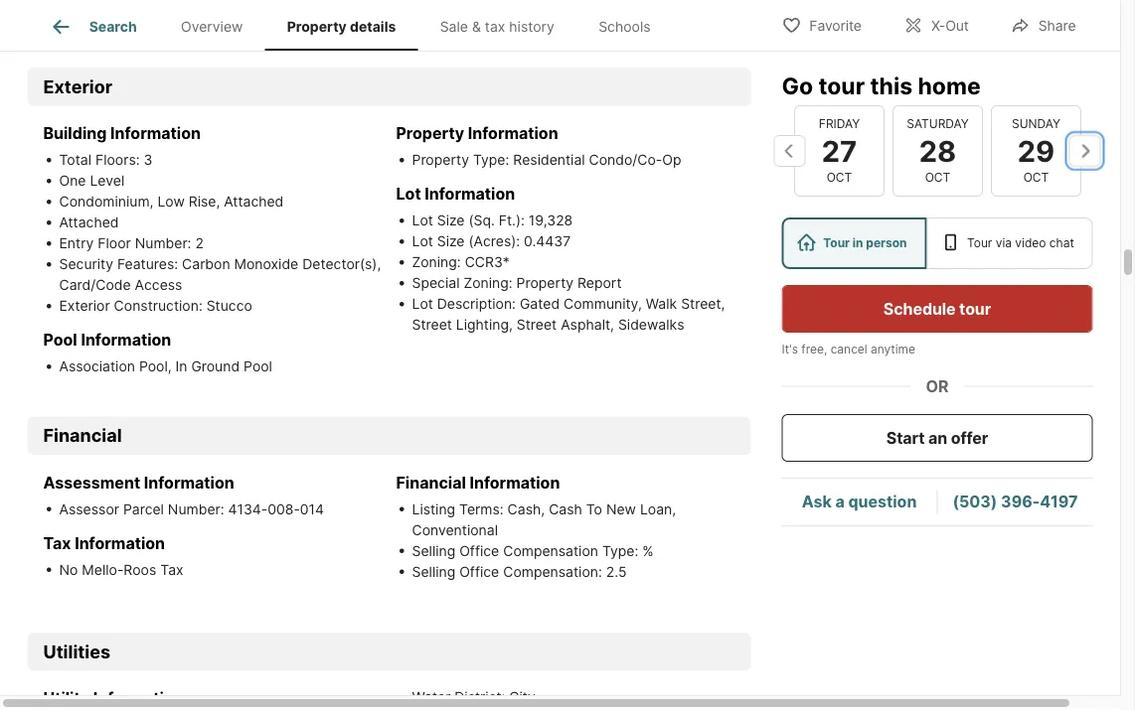 Task type: describe. For each thing, give the bounding box(es) containing it.
tour for tour via video chat
[[967, 236, 993, 251]]

street,
[[681, 296, 725, 313]]

community,
[[564, 296, 642, 313]]

access
[[135, 278, 182, 294]]

tax information no mello-roos tax
[[43, 535, 184, 579]]

loan,
[[640, 502, 676, 519]]

4134-
[[228, 502, 268, 519]]

stucco
[[207, 298, 252, 315]]

entry
[[59, 236, 94, 253]]

information for assessment
[[144, 474, 234, 493]]

396-
[[1001, 493, 1040, 512]]

details
[[350, 18, 396, 35]]

floors:
[[95, 152, 140, 169]]

selling office compensation: 2.5
[[412, 564, 627, 581]]

schools tab
[[577, 3, 673, 51]]

share
[[1039, 17, 1076, 34]]

out
[[946, 17, 969, 34]]

gated
[[520, 296, 560, 313]]

construction:
[[114, 298, 203, 315]]

2
[[195, 236, 204, 253]]

carbon
[[182, 257, 230, 274]]

1 vertical spatial attached
[[59, 215, 119, 232]]

type: for information
[[473, 152, 509, 169]]

mello-
[[82, 562, 124, 579]]

sale
[[440, 18, 468, 35]]

question
[[849, 493, 917, 512]]

27
[[822, 133, 857, 168]]

next image
[[1069, 135, 1101, 167]]

ground
[[191, 359, 240, 376]]

sale & tax history
[[440, 18, 555, 35]]

previous image
[[774, 135, 806, 167]]

office for compensation
[[460, 544, 499, 560]]

tour in person option
[[782, 218, 927, 269]]

information for building
[[110, 124, 201, 144]]

condominium,
[[59, 194, 154, 211]]

tax
[[485, 18, 505, 35]]

(503) 396-4197 link
[[953, 493, 1078, 512]]

property details
[[287, 18, 396, 35]]

parcel
[[123, 502, 164, 519]]

schedule tour
[[884, 299, 992, 319]]

schedule tour button
[[782, 285, 1093, 333]]

card/code
[[59, 278, 131, 294]]

0 horizontal spatial tax
[[43, 535, 71, 554]]

0.4437
[[524, 234, 571, 251]]

district:
[[455, 690, 505, 707]]

overview tab
[[159, 3, 265, 51]]

number: inside assessment information assessor parcel number: 4134-008-014
[[168, 502, 224, 519]]

29
[[1018, 133, 1055, 168]]

this
[[870, 72, 913, 99]]

property details tab
[[265, 3, 418, 51]]

start
[[887, 429, 925, 448]]

pool,
[[139, 359, 172, 376]]

schedule
[[884, 299, 956, 319]]

type: for office
[[602, 544, 639, 560]]

building information total floors: 3 one level condominium, low rise, attached attached entry floor number: 2
[[43, 124, 284, 253]]

1 vertical spatial zoning:
[[464, 276, 513, 292]]

overview
[[181, 18, 243, 35]]

asphalt,
[[561, 317, 614, 334]]

cancel
[[831, 343, 868, 357]]

level
[[90, 173, 125, 190]]

security
[[59, 257, 113, 274]]

ask a question link
[[802, 493, 917, 512]]

listing terms:
[[412, 502, 508, 519]]

utility
[[43, 690, 90, 710]]

financial for financial information
[[396, 474, 466, 493]]

exterior for exterior construction: stucco
[[59, 298, 110, 315]]

information for lot
[[425, 185, 515, 204]]

information for pool
[[81, 331, 171, 351]]

information for property
[[468, 124, 558, 144]]

a
[[836, 493, 845, 512]]

favorite button
[[765, 4, 879, 45]]

one
[[59, 173, 86, 190]]

water for water heater features: central water heater
[[412, 9, 451, 26]]

1 horizontal spatial tax
[[160, 562, 184, 579]]

new
[[606, 502, 636, 519]]

start an offer button
[[782, 415, 1093, 462]]

property inside the lot information lot size (sq. ft.): 19,328 lot size (acres): 0.4437 zoning: ccr3* special zoning: property report
[[517, 276, 574, 292]]

conventional
[[412, 523, 498, 540]]

saturday
[[907, 117, 969, 131]]

schools
[[599, 18, 651, 35]]

tour for go
[[819, 72, 865, 99]]

search link
[[49, 15, 137, 39]]

oct for 29
[[1023, 171, 1049, 185]]

detector(s),
[[302, 257, 381, 274]]

walk
[[646, 296, 677, 313]]

selling for selling office compensation type: %
[[412, 544, 456, 560]]

lot description:
[[412, 296, 520, 313]]

3
[[144, 152, 153, 169]]

utilities
[[43, 642, 110, 664]]

carbon monoxide detector(s), card/code access
[[59, 257, 381, 294]]

sale & tax history tab
[[418, 3, 577, 51]]

assessment
[[43, 474, 140, 493]]

building
[[43, 124, 107, 144]]

ccr3*
[[465, 255, 510, 272]]

to
[[586, 502, 603, 519]]

property information property type: residential condo/co-op
[[396, 124, 682, 169]]

information for utility
[[93, 690, 184, 710]]

chat
[[1050, 236, 1075, 251]]



Task type: vqa. For each thing, say whether or not it's contained in the screenshot.
second '▾' from the left
no



Task type: locate. For each thing, give the bounding box(es) containing it.
security features:
[[59, 257, 182, 274]]

x-out button
[[887, 4, 986, 45]]

oct down 27
[[827, 171, 852, 185]]

water left district:
[[412, 690, 451, 707]]

assessment information assessor parcel number: 4134-008-014
[[43, 474, 324, 519]]

0 horizontal spatial financial
[[43, 426, 122, 448]]

0 horizontal spatial features:
[[117, 257, 178, 274]]

home
[[918, 72, 981, 99]]

None button
[[794, 105, 884, 197], [892, 105, 983, 197], [991, 105, 1081, 197], [794, 105, 884, 197], [892, 105, 983, 197], [991, 105, 1081, 197]]

1 vertical spatial features:
[[117, 257, 178, 274]]

1 horizontal spatial attached
[[224, 194, 284, 211]]

1 horizontal spatial financial
[[396, 474, 466, 493]]

oct down the 29
[[1023, 171, 1049, 185]]

1 horizontal spatial heater
[[662, 9, 707, 26]]

pool
[[43, 331, 77, 351], [244, 359, 272, 376]]

information inside pool information association pool, in ground pool
[[81, 331, 171, 351]]

description:
[[437, 296, 516, 313]]

1 oct from the left
[[827, 171, 852, 185]]

0 vertical spatial pool
[[43, 331, 77, 351]]

information up mello- at the left of the page
[[75, 535, 165, 554]]

0 horizontal spatial tour
[[819, 72, 865, 99]]

0 horizontal spatial street
[[412, 317, 452, 334]]

exterior for exterior
[[43, 76, 113, 98]]

number: left 2
[[135, 236, 191, 253]]

assessor
[[59, 502, 119, 519]]

monoxide
[[234, 257, 299, 274]]

1 vertical spatial financial
[[396, 474, 466, 493]]

information inside tax information no mello-roos tax
[[75, 535, 165, 554]]

office
[[460, 544, 499, 560], [460, 564, 499, 581]]

go
[[782, 72, 813, 99]]

tab list containing search
[[27, 0, 689, 51]]

friday
[[819, 117, 860, 131]]

rise,
[[189, 194, 220, 211]]

x-
[[932, 17, 946, 34]]

1 vertical spatial tour
[[960, 299, 992, 319]]

2 street from the left
[[517, 317, 557, 334]]

tax up no
[[43, 535, 71, 554]]

roos
[[124, 562, 156, 579]]

008-
[[268, 502, 300, 519]]

sidewalks
[[618, 317, 685, 334]]

person
[[866, 236, 907, 251]]

pool right ground
[[244, 359, 272, 376]]

exterior
[[43, 76, 113, 98], [59, 298, 110, 315]]

office for compensation:
[[460, 564, 499, 581]]

size left (acres): on the left of page
[[437, 234, 465, 251]]

tour left in
[[824, 236, 850, 251]]

street down gated
[[517, 317, 557, 334]]

oct for 28
[[925, 171, 950, 185]]

exterior down card/code
[[59, 298, 110, 315]]

or
[[926, 377, 949, 396]]

tour up friday
[[819, 72, 865, 99]]

1 vertical spatial type:
[[602, 544, 639, 560]]

financial up assessment in the left of the page
[[43, 426, 122, 448]]

information inside property information property type: residential condo/co-op
[[468, 124, 558, 144]]

2 horizontal spatial oct
[[1023, 171, 1049, 185]]

1 vertical spatial selling
[[412, 564, 456, 581]]

ask
[[802, 493, 832, 512]]

2 selling from the top
[[412, 564, 456, 581]]

2 heater from the left
[[662, 9, 707, 26]]

type: up 2.5
[[602, 544, 639, 560]]

heater
[[455, 9, 499, 26], [662, 9, 707, 26]]

0 vertical spatial features:
[[503, 9, 564, 26]]

3 oct from the left
[[1023, 171, 1049, 185]]

central
[[568, 9, 616, 26]]

0 vertical spatial zoning:
[[412, 255, 461, 272]]

1 street from the left
[[412, 317, 452, 334]]

19,328
[[529, 213, 573, 230]]

1 selling from the top
[[412, 544, 456, 560]]

water right the central at right
[[620, 9, 658, 26]]

information for financial
[[470, 474, 560, 493]]

go tour this home
[[782, 72, 981, 99]]

lot information lot size (sq. ft.): 19,328 lot size (acres): 0.4437 zoning: ccr3* special zoning: property report
[[396, 185, 622, 292]]

it's free, cancel anytime
[[782, 343, 916, 357]]

tour via video chat
[[967, 236, 1075, 251]]

water district: city
[[412, 690, 536, 707]]

type: left residential
[[473, 152, 509, 169]]

1 heater from the left
[[455, 9, 499, 26]]

information inside assessment information assessor parcel number: 4134-008-014
[[144, 474, 234, 493]]

1 horizontal spatial oct
[[925, 171, 950, 185]]

saturday 28 oct
[[907, 117, 969, 185]]

attached right rise,
[[224, 194, 284, 211]]

0 vertical spatial selling
[[412, 544, 456, 560]]

information up association
[[81, 331, 171, 351]]

0 vertical spatial type:
[[473, 152, 509, 169]]

1 vertical spatial size
[[437, 234, 465, 251]]

association
[[59, 359, 135, 376]]

information inside the lot information lot size (sq. ft.): 19,328 lot size (acres): 0.4437 zoning: ccr3* special zoning: property report
[[425, 185, 515, 204]]

financial up listing
[[396, 474, 466, 493]]

2 size from the top
[[437, 234, 465, 251]]

financial information
[[396, 474, 560, 493]]

0 horizontal spatial attached
[[59, 215, 119, 232]]

op
[[663, 152, 682, 169]]

0 vertical spatial tour
[[819, 72, 865, 99]]

features:
[[503, 9, 564, 26], [117, 257, 178, 274]]

information
[[110, 124, 201, 144], [468, 124, 558, 144], [425, 185, 515, 204], [81, 331, 171, 351], [144, 474, 234, 493], [470, 474, 560, 493], [75, 535, 165, 554], [93, 690, 184, 710]]

0 horizontal spatial tour
[[824, 236, 850, 251]]

pool information association pool, in ground pool
[[43, 331, 272, 376]]

information up 3 at left top
[[110, 124, 201, 144]]

0 horizontal spatial zoning:
[[412, 255, 461, 272]]

sunday 29 oct
[[1012, 117, 1060, 185]]

history
[[509, 18, 555, 35]]

0 vertical spatial tax
[[43, 535, 71, 554]]

2 tour from the left
[[967, 236, 993, 251]]

1 horizontal spatial zoning:
[[464, 276, 513, 292]]

number: inside building information total floors: 3 one level condominium, low rise, attached attached entry floor number: 2
[[135, 236, 191, 253]]

compensation
[[503, 544, 599, 560]]

1 size from the top
[[437, 213, 465, 230]]

tour in person
[[824, 236, 907, 251]]

0 vertical spatial exterior
[[43, 76, 113, 98]]

1 horizontal spatial tour
[[967, 236, 993, 251]]

zoning: up special
[[412, 255, 461, 272]]

type:
[[473, 152, 509, 169], [602, 544, 639, 560]]

water left &
[[412, 9, 451, 26]]

0 horizontal spatial heater
[[455, 9, 499, 26]]

tour via video chat option
[[927, 218, 1093, 269]]

information right utility
[[93, 690, 184, 710]]

financial for financial
[[43, 426, 122, 448]]

tax right roos
[[160, 562, 184, 579]]

favorite
[[810, 17, 862, 34]]

0 vertical spatial number:
[[135, 236, 191, 253]]

offer
[[951, 429, 989, 448]]

information up residential
[[468, 124, 558, 144]]

tab list
[[27, 0, 689, 51]]

information for tax
[[75, 535, 165, 554]]

size left (sq.
[[437, 213, 465, 230]]

tour left the via
[[967, 236, 993, 251]]

special
[[412, 276, 460, 292]]

oct inside sunday 29 oct
[[1023, 171, 1049, 185]]

water heater features: central water heater
[[412, 9, 707, 26]]

number: left 4134-
[[168, 502, 224, 519]]

0 vertical spatial financial
[[43, 426, 122, 448]]

attached up entry
[[59, 215, 119, 232]]

zoning:
[[412, 255, 461, 272], [464, 276, 513, 292]]

exterior up building
[[43, 76, 113, 98]]

oct
[[827, 171, 852, 185], [925, 171, 950, 185], [1023, 171, 1049, 185]]

via
[[996, 236, 1012, 251]]

1 horizontal spatial features:
[[503, 9, 564, 26]]

0 horizontal spatial pool
[[43, 331, 77, 351]]

2 office from the top
[[460, 564, 499, 581]]

tour for tour in person
[[824, 236, 850, 251]]

lighting,
[[456, 317, 513, 334]]

information up parcel
[[144, 474, 234, 493]]

2 oct from the left
[[925, 171, 950, 185]]

cash,
[[508, 502, 545, 519]]

1 horizontal spatial pool
[[244, 359, 272, 376]]

1 vertical spatial exterior
[[59, 298, 110, 315]]

0 vertical spatial size
[[437, 213, 465, 230]]

attached
[[224, 194, 284, 211], [59, 215, 119, 232]]

oct inside saturday 28 oct
[[925, 171, 950, 185]]

street down lot description:
[[412, 317, 452, 334]]

utility information
[[43, 690, 184, 710]]

1 tour from the left
[[824, 236, 850, 251]]

oct down 28
[[925, 171, 950, 185]]

street
[[412, 317, 452, 334], [517, 317, 557, 334]]

list box
[[782, 218, 1093, 269]]

1 office from the top
[[460, 544, 499, 560]]

0 horizontal spatial oct
[[827, 171, 852, 185]]

no
[[59, 562, 78, 579]]

1 vertical spatial office
[[460, 564, 499, 581]]

(acres):
[[469, 234, 520, 251]]

search
[[89, 18, 137, 35]]

type: inside property information property type: residential condo/co-op
[[473, 152, 509, 169]]

number:
[[135, 236, 191, 253], [168, 502, 224, 519]]

ft.):
[[499, 213, 525, 230]]

0 vertical spatial office
[[460, 544, 499, 560]]

0 horizontal spatial type:
[[473, 152, 509, 169]]

tour for schedule
[[960, 299, 992, 319]]

condo/co-
[[589, 152, 663, 169]]

oct for 27
[[827, 171, 852, 185]]

tour inside button
[[960, 299, 992, 319]]

014
[[300, 502, 324, 519]]

information inside building information total floors: 3 one level condominium, low rise, attached attached entry floor number: 2
[[110, 124, 201, 144]]

1 horizontal spatial tour
[[960, 299, 992, 319]]

water for water district: city
[[412, 690, 451, 707]]

selling for selling office compensation: 2.5
[[412, 564, 456, 581]]

anytime
[[871, 343, 916, 357]]

information up (sq.
[[425, 185, 515, 204]]

pool up association
[[43, 331, 77, 351]]

tour
[[819, 72, 865, 99], [960, 299, 992, 319]]

0 vertical spatial attached
[[224, 194, 284, 211]]

residential
[[513, 152, 585, 169]]

zoning: down 'ccr3*'
[[464, 276, 513, 292]]

1 vertical spatial number:
[[168, 502, 224, 519]]

report
[[578, 276, 622, 292]]

information up cash,
[[470, 474, 560, 493]]

oct inside friday 27 oct
[[827, 171, 852, 185]]

an
[[929, 429, 948, 448]]

(sq.
[[469, 213, 495, 230]]

compensation:
[[503, 564, 602, 581]]

property inside tab
[[287, 18, 347, 35]]

1 vertical spatial pool
[[244, 359, 272, 376]]

1 vertical spatial tax
[[160, 562, 184, 579]]

1 horizontal spatial type:
[[602, 544, 639, 560]]

(503) 396-4197
[[953, 493, 1078, 512]]

&
[[472, 18, 481, 35]]

size
[[437, 213, 465, 230], [437, 234, 465, 251]]

list box containing tour in person
[[782, 218, 1093, 269]]

cash
[[549, 502, 583, 519]]

floor
[[98, 236, 131, 253]]

1 horizontal spatial street
[[517, 317, 557, 334]]

sunday
[[1012, 117, 1060, 131]]

friday 27 oct
[[819, 117, 860, 185]]

share button
[[994, 4, 1093, 45]]

tour right schedule
[[960, 299, 992, 319]]

in
[[176, 359, 187, 376]]

tour
[[824, 236, 850, 251], [967, 236, 993, 251]]



